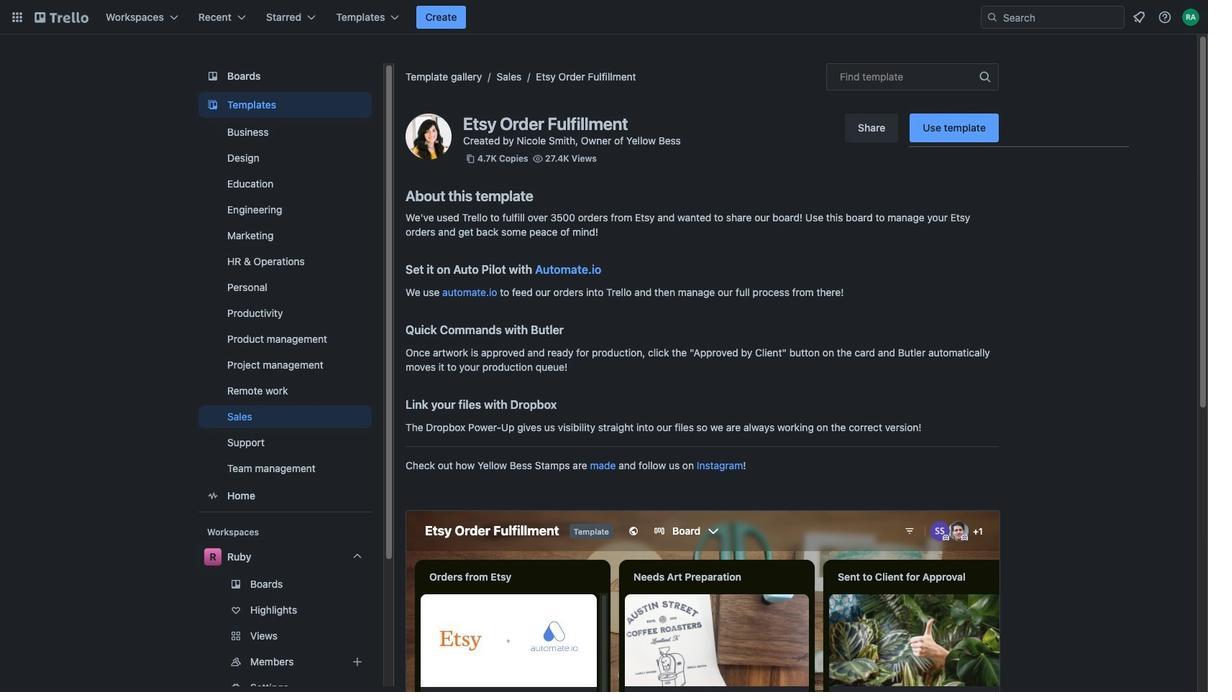 Task type: describe. For each thing, give the bounding box(es) containing it.
open information menu image
[[1159, 10, 1173, 24]]

2 forward image from the top
[[369, 654, 386, 671]]

template board image
[[204, 96, 222, 114]]

back to home image
[[35, 6, 89, 29]]

primary element
[[0, 0, 1209, 35]]

3 forward image from the top
[[369, 680, 386, 693]]

ruby anderson (rubyanderson7) image
[[1183, 9, 1200, 26]]

home image
[[204, 488, 222, 505]]

1 forward image from the top
[[369, 628, 386, 645]]



Task type: locate. For each thing, give the bounding box(es) containing it.
add image
[[349, 654, 366, 671]]

search image
[[987, 12, 999, 23]]

board image
[[204, 68, 222, 85]]

0 vertical spatial forward image
[[369, 628, 386, 645]]

forward image
[[369, 628, 386, 645], [369, 654, 386, 671], [369, 680, 386, 693]]

nicole smith, owner of yellow bess image
[[406, 114, 452, 160]]

2 vertical spatial forward image
[[369, 680, 386, 693]]

None field
[[827, 63, 1000, 91]]

0 notifications image
[[1131, 9, 1148, 26]]

1 vertical spatial forward image
[[369, 654, 386, 671]]

Search field
[[999, 7, 1125, 27]]



Task type: vqa. For each thing, say whether or not it's contained in the screenshot.
TEXT BOX
no



